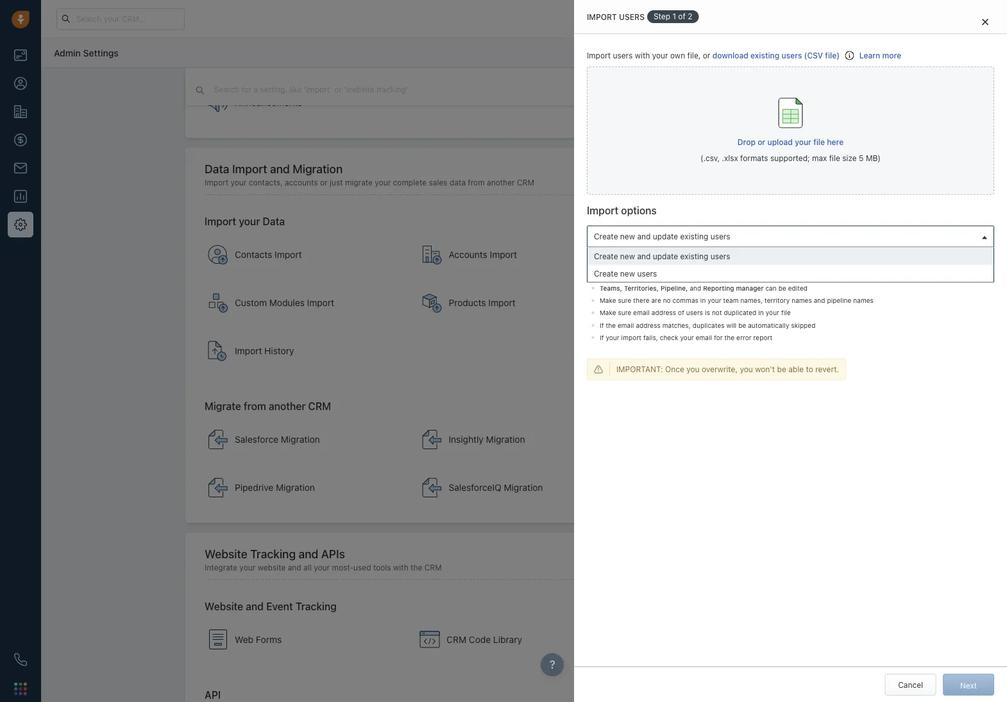 Task type: locate. For each thing, give the bounding box(es) containing it.
phone element
[[8, 647, 33, 673]]

import options
[[587, 204, 657, 216]]

1 horizontal spatial the
[[606, 321, 616, 329]]

migration right salesforce
[[281, 434, 320, 445]]

import
[[622, 334, 642, 341]]

products import
[[449, 298, 516, 308]]

1 horizontal spatial with
[[635, 51, 650, 60]]

1 vertical spatial data
[[263, 216, 285, 228]]

data
[[205, 162, 229, 176], [263, 216, 285, 228]]

another
[[487, 178, 515, 187], [269, 400, 306, 413]]

0 vertical spatial data
[[205, 162, 229, 176]]

tracking inside website tracking and apis integrate your website and all your most-used tools with the crm
[[250, 547, 296, 561]]

address up fails,
[[636, 321, 661, 329]]

crm code library link
[[413, 617, 622, 662]]

integrate
[[205, 563, 237, 572]]

file down territory
[[782, 309, 791, 316]]

custom modules import
[[235, 298, 334, 308]]

2 if from the top
[[600, 334, 604, 341]]

0 vertical spatial file
[[814, 137, 825, 146]]

1 horizontal spatial data
[[263, 216, 285, 228]]

website up integrate
[[205, 547, 248, 561]]

your inside button
[[795, 137, 812, 146]]

1 vertical spatial create new and update existing users
[[594, 252, 731, 261]]

1 vertical spatial if
[[600, 334, 604, 341]]

with
[[635, 51, 650, 60], [393, 563, 409, 572]]

import your users using csv or xlsx files (sample csv available) image
[[636, 293, 657, 313]]

0 vertical spatial or
[[703, 51, 711, 60]]

website tracking and apis integrate your website and all your most-used tools with the crm
[[205, 547, 442, 572]]

update up these
[[653, 252, 679, 261]]

1 vertical spatial create
[[594, 252, 618, 261]]

1 new from the top
[[621, 232, 635, 241]]

2 new from the top
[[621, 252, 635, 261]]

or inside button
[[758, 137, 766, 146]]

create inside option
[[594, 269, 618, 278]]

pipedrive
[[235, 482, 274, 493]]

from
[[468, 178, 485, 187], [244, 400, 266, 413]]

import history
[[235, 346, 294, 356]]

1 vertical spatial tracking
[[296, 600, 337, 613]]

2 horizontal spatial the
[[725, 334, 735, 341]]

own
[[671, 51, 686, 60]]

2 vertical spatial new
[[621, 269, 635, 278]]

bring all your sales data from insightly using a zip file image
[[422, 430, 443, 450]]

be left able
[[778, 365, 787, 374]]

0 vertical spatial new
[[621, 232, 635, 241]]

pipedrive migration
[[235, 482, 315, 493]]

title,
[[858, 272, 873, 279]]

create new and update existing users up these
[[594, 252, 731, 261]]

create new and update existing users inside dropdown button
[[594, 232, 731, 241]]

users up deals import
[[711, 232, 731, 241]]

products
[[449, 298, 486, 308]]

email down there
[[634, 309, 650, 316]]

size
[[843, 154, 857, 163]]

2 vertical spatial in
[[759, 309, 764, 316]]

in down teams, territories, pipeline, and reporting manager can be edited
[[701, 297, 706, 304]]

max
[[813, 154, 828, 163]]

pipeline
[[828, 297, 852, 304]]

create new users option
[[588, 265, 994, 282]]

updated:
[[733, 272, 760, 279]]

here
[[827, 137, 844, 146]]

0 vertical spatial with
[[635, 51, 650, 60]]

0 vertical spatial update
[[653, 232, 679, 241]]

2 vertical spatial the
[[411, 563, 423, 572]]

file left size
[[830, 154, 841, 163]]

1 create new and update existing users from the top
[[594, 232, 731, 241]]

1 vertical spatial from
[[244, 400, 266, 413]]

if down teams,
[[600, 321, 604, 329]]

or right drop
[[758, 137, 766, 146]]

existing up teams,
[[612, 272, 636, 279]]

if your import fails, check your email for the error report
[[600, 334, 773, 341]]

1 vertical spatial update
[[653, 252, 679, 261]]

1 vertical spatial make
[[600, 309, 616, 316]]

data import and migration import your contacts, accounts or just migrate your complete sales data from another crm
[[205, 162, 535, 187]]

and up all
[[299, 547, 319, 561]]

0 vertical spatial tracking
[[250, 547, 296, 561]]

code
[[469, 634, 491, 645]]

0 vertical spatial create new and update existing users
[[594, 232, 731, 241]]

of down users
[[678, 309, 685, 316]]

create new and update existing users up the deals
[[594, 232, 731, 241]]

territory
[[765, 297, 790, 304]]

from right migrate
[[244, 400, 266, 413]]

you
[[687, 365, 700, 374], [740, 365, 753, 374]]

migration for salesforceiq migration
[[504, 482, 543, 493]]

0 vertical spatial make
[[600, 297, 616, 304]]

web forms
[[235, 634, 282, 645]]

bring all your sales data from pipedrive using a zip file image
[[208, 478, 228, 498]]

1 horizontal spatial names
[[854, 297, 874, 304]]

website inside website tracking and apis integrate your website and all your most-used tools with the crm
[[205, 547, 248, 561]]

(csv
[[805, 51, 823, 60]]

migrate from another crm
[[205, 400, 331, 413]]

1 vertical spatial website
[[205, 600, 243, 613]]

a set of code libraries to add, track and update contacts image
[[420, 630, 440, 650]]

2 sure from the top
[[618, 309, 632, 316]]

names right pipeline
[[854, 297, 874, 304]]

2 create from the top
[[594, 252, 618, 261]]

create up for
[[594, 252, 618, 261]]

list box containing create new and update existing users
[[588, 248, 994, 282]]

existing up details
[[681, 252, 709, 261]]

data up 'import your data'
[[205, 162, 229, 176]]

email
[[797, 272, 814, 279]]

of right the 1
[[679, 12, 686, 21]]

email up the import
[[618, 321, 634, 329]]

crm inside the data import and migration import your contacts, accounts or just migrate your complete sales data from another crm
[[517, 178, 535, 187]]

list box
[[588, 248, 994, 282]]

3 new from the top
[[621, 269, 635, 278]]

0 vertical spatial address
[[652, 309, 677, 316]]

names down edited
[[792, 297, 812, 304]]

and inside option
[[638, 252, 651, 261]]

your right all
[[314, 563, 330, 572]]

you left won't
[[740, 365, 753, 374]]

settings
[[83, 47, 119, 58]]

2 make from the top
[[600, 309, 616, 316]]

existing up deals import
[[681, 232, 709, 241]]

1 sure from the top
[[618, 297, 632, 304]]

1 vertical spatial of
[[678, 309, 685, 316]]

1 vertical spatial email
[[618, 321, 634, 329]]

1 horizontal spatial file
[[814, 137, 825, 146]]

website up automatically create contacts when website visitors sign up icon
[[205, 600, 243, 613]]

report
[[754, 334, 773, 341]]

tools
[[373, 563, 391, 572]]

skipped
[[792, 321, 816, 329]]

with inside import options dialog
[[635, 51, 650, 60]]

0 vertical spatial in
[[707, 14, 713, 23]]

and up import your deals using csv or xlsx files (sample csv available) image
[[638, 232, 651, 241]]

import your custom modules using csv or xlsx files (sample csv available) image
[[208, 293, 228, 313]]

migration up accounts
[[293, 162, 343, 176]]

0 horizontal spatial or
[[320, 178, 328, 187]]

1 horizontal spatial in
[[707, 14, 713, 23]]

users
[[619, 12, 645, 21], [613, 51, 633, 60], [782, 51, 802, 60], [711, 232, 731, 241], [711, 252, 731, 261], [638, 269, 657, 278], [687, 309, 703, 316]]

your right 'migrate'
[[375, 178, 391, 187]]

0 vertical spatial of
[[679, 12, 686, 21]]

1 vertical spatial with
[[393, 563, 409, 572]]

import right modules
[[307, 298, 334, 308]]

from right data
[[468, 178, 485, 187]]

commas
[[673, 297, 699, 304]]

and up contacts,
[[270, 162, 290, 176]]

and up users,
[[638, 252, 651, 261]]

2 horizontal spatial or
[[758, 137, 766, 146]]

2 website from the top
[[205, 600, 243, 613]]

you right the once
[[687, 365, 700, 374]]

supported;
[[771, 154, 810, 163]]

used
[[354, 563, 371, 572]]

migration for insightly migration
[[486, 434, 525, 445]]

2 horizontal spatial in
[[759, 309, 764, 316]]

1 vertical spatial file
[[830, 154, 841, 163]]

work
[[925, 272, 942, 279]]

able
[[789, 365, 804, 374]]

if
[[600, 321, 604, 329], [600, 334, 604, 341]]

file left 'here'
[[814, 137, 825, 146]]

create new and update existing users option
[[588, 248, 994, 265]]

2 vertical spatial or
[[320, 178, 328, 187]]

number
[[943, 272, 968, 279]]

in
[[707, 14, 713, 23], [701, 297, 706, 304], [759, 309, 764, 316]]

job
[[845, 272, 856, 279]]

tracking up website
[[250, 547, 296, 561]]

migration right the insightly
[[486, 434, 525, 445]]

create up remember
[[594, 232, 618, 241]]

1 update from the top
[[653, 232, 679, 241]]

address down "no"
[[652, 309, 677, 316]]

2 update from the top
[[653, 252, 679, 261]]

new left users,
[[621, 269, 635, 278]]

0 vertical spatial if
[[600, 321, 604, 329]]

0 horizontal spatial from
[[244, 400, 266, 413]]

email
[[634, 309, 650, 316], [618, 321, 634, 329], [696, 334, 712, 341]]

announcements link
[[202, 81, 410, 126]]

address
[[652, 309, 677, 316], [636, 321, 661, 329]]

0 horizontal spatial you
[[687, 365, 700, 374]]

users inside option
[[638, 269, 657, 278]]

if for if the email address matches, duplicates will be automatically skipped
[[600, 321, 604, 329]]

new inside option
[[621, 252, 635, 261]]

be up reporting
[[723, 272, 731, 279]]

import up contacts,
[[232, 162, 267, 176]]

import your data
[[205, 216, 285, 228]]

users up cannot
[[711, 252, 731, 261]]

1 horizontal spatial you
[[740, 365, 753, 374]]

migration inside the data import and migration import your contacts, accounts or just migrate your complete sales data from another crm
[[293, 162, 343, 176]]

data inside the data import and migration import your contacts, accounts or just migrate your complete sales data from another crm
[[205, 162, 229, 176]]

another right data
[[487, 178, 515, 187]]

import down import users
[[587, 51, 611, 60]]

or left "just"
[[320, 178, 328, 187]]

1 create from the top
[[594, 232, 618, 241]]

and left pipeline
[[814, 297, 826, 304]]

sure left there
[[618, 297, 632, 304]]

0 vertical spatial another
[[487, 178, 515, 187]]

0 vertical spatial the
[[606, 321, 616, 329]]

your up (.csv, .xlsx formats supported; max file size 5 mb)
[[795, 137, 812, 146]]

3 create from the top
[[594, 269, 618, 278]]

new up create new users
[[621, 252, 635, 261]]

make for make sure email address of users is not duplicated in your file
[[600, 309, 616, 316]]

tracking up web forms link
[[296, 600, 337, 613]]

sure left import your users using csv or xlsx files (sample csv available) icon
[[618, 309, 632, 316]]

upload
[[768, 137, 793, 146]]

2 create new and update existing users from the top
[[594, 252, 731, 261]]

2 vertical spatial file
[[782, 309, 791, 316]]

new down the "import options"
[[621, 232, 635, 241]]

your left the own
[[653, 51, 669, 60]]

create inside dropdown button
[[594, 232, 618, 241]]

keep track of every import you've ever done, with record-level details image
[[208, 341, 228, 362]]

if left the import
[[600, 334, 604, 341]]

import right accounts
[[490, 250, 517, 260]]

or
[[703, 51, 711, 60], [758, 137, 766, 146], [320, 178, 328, 187]]

most-
[[332, 563, 354, 572]]

apis
[[321, 547, 345, 561]]

import up is
[[689, 298, 717, 308]]

0 horizontal spatial with
[[393, 563, 409, 572]]

cancel
[[899, 680, 924, 689]]

another up the salesforce migration
[[269, 400, 306, 413]]

history
[[265, 346, 294, 356]]

crm inside website tracking and apis integrate your website and all your most-used tools with the crm
[[425, 563, 442, 572]]

are
[[652, 297, 661, 304]]

1 vertical spatial or
[[758, 137, 766, 146]]

1 vertical spatial address
[[636, 321, 661, 329]]

import users with your own file, or download existing users (csv file)
[[587, 51, 840, 60]]

new inside option
[[621, 269, 635, 278]]

existing right the 'download'
[[751, 51, 780, 60]]

1 vertical spatial new
[[621, 252, 635, 261]]

teams,
[[600, 284, 623, 292]]

new
[[621, 232, 635, 241], [621, 252, 635, 261], [621, 269, 635, 278]]

details
[[678, 272, 698, 279]]

in up "automatically"
[[759, 309, 764, 316]]

0 vertical spatial website
[[205, 547, 248, 561]]

users up territories,
[[638, 269, 657, 278]]

1 vertical spatial the
[[725, 334, 735, 341]]

users down import users
[[613, 51, 633, 60]]

the down teams,
[[606, 321, 616, 329]]

close image
[[983, 18, 989, 25]]

and
[[270, 162, 290, 176], [638, 232, 651, 241], [638, 252, 651, 261], [690, 284, 702, 292], [814, 297, 826, 304], [299, 547, 319, 561], [288, 563, 301, 572], [246, 600, 264, 613]]

or right the file,
[[703, 51, 711, 60]]

2 of from the top
[[678, 309, 685, 316]]

create inside option
[[594, 252, 618, 261]]

with left the own
[[635, 51, 650, 60]]

0 horizontal spatial the
[[411, 563, 423, 572]]

address for of
[[652, 309, 677, 316]]

make sure email address of users is not duplicated in your file
[[600, 309, 791, 316]]

create
[[594, 232, 618, 241], [594, 252, 618, 261], [594, 269, 618, 278]]

update up the deals
[[653, 232, 679, 241]]

be right will
[[739, 321, 747, 329]]

1 horizontal spatial from
[[468, 178, 485, 187]]

0 vertical spatial email
[[634, 309, 650, 316]]

share news with your team without stepping away from the crm image
[[208, 93, 228, 113]]

to
[[806, 365, 814, 374]]

1 website from the top
[[205, 547, 248, 561]]

import your accounts using csv or xlsx files (sample csv available) image
[[422, 245, 443, 265]]

library
[[493, 634, 522, 645]]

0 horizontal spatial in
[[701, 297, 706, 304]]

new for create new users option
[[621, 269, 635, 278]]

salesforce
[[235, 434, 279, 445]]

no
[[663, 297, 671, 304]]

1 make from the top
[[600, 297, 616, 304]]

or inside the data import and migration import your contacts, accounts or just migrate your complete sales data from another crm
[[320, 178, 328, 187]]

import right products
[[489, 298, 516, 308]]

migration right the pipedrive
[[276, 482, 315, 493]]

5
[[859, 154, 864, 163]]

import up "import your contacts using csv or xlsx files (sample csv available)" image
[[205, 216, 236, 228]]

website for tracking
[[205, 547, 248, 561]]

with right tools
[[393, 563, 409, 572]]

if the email address matches, duplicates will be automatically skipped
[[600, 321, 816, 329]]

0 horizontal spatial names
[[792, 297, 812, 304]]

1 horizontal spatial another
[[487, 178, 515, 187]]

pipeline,
[[661, 284, 688, 292]]

import users
[[587, 12, 645, 21]]

check
[[660, 334, 679, 341]]

0 vertical spatial create
[[594, 232, 618, 241]]

existing
[[751, 51, 780, 60], [681, 232, 709, 241], [681, 252, 709, 261], [612, 272, 636, 279]]

0 vertical spatial sure
[[618, 297, 632, 304]]

.xlsx
[[722, 154, 739, 163]]

the right tools
[[411, 563, 423, 572]]

accounts import
[[449, 250, 517, 260]]

the right for
[[725, 334, 735, 341]]

create for create new users option
[[594, 269, 618, 278]]

with inside website tracking and apis integrate your website and all your most-used tools with the crm
[[393, 563, 409, 572]]

data up "contacts import"
[[263, 216, 285, 228]]

users inside dropdown button
[[711, 232, 731, 241]]

0 horizontal spatial data
[[205, 162, 229, 176]]

create down remember
[[594, 269, 618, 278]]

website
[[205, 547, 248, 561], [205, 600, 243, 613]]

make for make sure there are no commas in your team names, territory names and pipeline names
[[600, 297, 616, 304]]

bring all your sales data from salesforce using a zip file image
[[208, 430, 228, 450]]

0 vertical spatial from
[[468, 178, 485, 187]]

email down 'if the email address matches, duplicates will be automatically skipped'
[[696, 334, 712, 341]]

migration right salesforceiq
[[504, 482, 543, 493]]

1 vertical spatial sure
[[618, 309, 632, 316]]

1 if from the top
[[600, 321, 604, 329]]

1 vertical spatial another
[[269, 400, 306, 413]]

2 vertical spatial create
[[594, 269, 618, 278]]



Task type: describe. For each thing, give the bounding box(es) containing it.
file)
[[826, 51, 840, 60]]

drop or upload your file here button
[[738, 131, 844, 153]]

import your products using csv or xlsx files (sample csv available) image
[[422, 293, 443, 313]]

salesforceiq
[[449, 482, 502, 493]]

create new and update existing users button
[[587, 226, 995, 248]]

error
[[737, 334, 752, 341]]

users left (csv
[[782, 51, 802, 60]]

there
[[634, 297, 650, 304]]

your left contacts,
[[231, 178, 247, 187]]

important:
[[617, 365, 663, 374]]

for existing users, these details cannot be updated: full name, email address, job title, mobile number, work number
[[600, 272, 968, 279]]

bring all your sales data from salesforceiq using a zip file image
[[422, 478, 443, 498]]

options
[[621, 204, 657, 216]]

make sure there are no commas in your team names, territory names and pipeline names
[[600, 297, 874, 304]]

revert.
[[816, 365, 840, 374]]

your
[[657, 14, 672, 23]]

crm code library
[[447, 634, 522, 645]]

address for matches,
[[636, 321, 661, 329]]

insightly
[[449, 434, 484, 445]]

1 horizontal spatial or
[[703, 51, 711, 60]]

another inside the data import and migration import your contacts, accounts or just migrate your complete sales data from another crm
[[487, 178, 515, 187]]

import your contacts using csv or xlsx files (sample csv available) image
[[208, 245, 228, 265]]

phone image
[[14, 653, 27, 666]]

0 horizontal spatial file
[[782, 309, 791, 316]]

days
[[725, 14, 741, 23]]

users inside option
[[711, 252, 731, 261]]

2
[[688, 12, 693, 21]]

web forms link
[[202, 617, 410, 662]]

learn more link
[[860, 51, 902, 60]]

import your deals using csv or xlsx files (sample csv available) image
[[636, 245, 657, 265]]

create new and update existing users inside option
[[594, 252, 731, 261]]

important: once you overwrite, you won't be able to revert.
[[617, 365, 840, 374]]

new for create new and update existing users option on the right of the page
[[621, 252, 635, 261]]

full
[[762, 272, 774, 279]]

migration for pipedrive migration
[[276, 482, 315, 493]]

1 you from the left
[[687, 365, 700, 374]]

Search for a setting, like 'import' or 'website tracking' text field
[[213, 83, 476, 96]]

api
[[205, 689, 221, 701]]

trial
[[674, 14, 687, 23]]

is
[[705, 309, 710, 316]]

sure for email
[[618, 309, 632, 316]]

complete
[[393, 178, 427, 187]]

migration for salesforce migration
[[281, 434, 320, 445]]

users
[[663, 298, 687, 308]]

fails,
[[644, 334, 658, 341]]

step
[[654, 12, 671, 21]]

the inside website tracking and apis integrate your website and all your most-used tools with the crm
[[411, 563, 423, 572]]

1
[[673, 12, 676, 21]]

duplicated
[[724, 309, 757, 316]]

all
[[304, 563, 312, 572]]

migrate
[[205, 400, 241, 413]]

can
[[766, 284, 777, 292]]

existing inside dropdown button
[[681, 232, 709, 241]]

2 vertical spatial email
[[696, 334, 712, 341]]

your up not
[[708, 297, 722, 304]]

accounts
[[449, 250, 488, 260]]

update inside dropdown button
[[653, 232, 679, 241]]

import up 'import your data'
[[205, 178, 229, 187]]

and left all
[[288, 563, 301, 572]]

existing inside option
[[681, 252, 709, 261]]

download a csv of your current crm users, update their details in the required format, and upload it back image
[[846, 51, 854, 60]]

address,
[[815, 272, 843, 279]]

deals import
[[663, 250, 716, 260]]

announcements
[[235, 98, 302, 108]]

not
[[712, 309, 722, 316]]

create for create new and update existing users option on the right of the page
[[594, 252, 618, 261]]

your left the import
[[606, 334, 620, 341]]

and inside dropdown button
[[638, 232, 651, 241]]

mobile
[[875, 272, 896, 279]]

freshworks switcher image
[[14, 682, 27, 695]]

create new users
[[594, 269, 657, 278]]

website for and
[[205, 600, 243, 613]]

be right can on the top
[[779, 284, 787, 292]]

users down users import
[[687, 309, 703, 316]]

file inside button
[[814, 137, 825, 146]]

website and event tracking
[[205, 600, 337, 613]]

website
[[258, 563, 286, 572]]

your up contacts
[[239, 216, 260, 228]]

1 vertical spatial in
[[701, 297, 706, 304]]

2 horizontal spatial file
[[830, 154, 841, 163]]

your up "automatically"
[[766, 309, 780, 316]]

won't
[[755, 365, 775, 374]]

2 you from the left
[[740, 365, 753, 374]]

email for sure
[[634, 309, 650, 316]]

import right keep track of every import you've ever done, with record-level details image on the left of page
[[235, 346, 262, 356]]

import left options
[[587, 204, 619, 216]]

sure for there
[[618, 297, 632, 304]]

number,
[[898, 272, 923, 279]]

more
[[883, 51, 902, 60]]

your down matches,
[[681, 334, 694, 341]]

from inside the data import and migration import your contacts, accounts or just migrate your complete sales data from another crm
[[468, 178, 485, 187]]

1 of from the top
[[679, 12, 686, 21]]

forms
[[256, 634, 282, 645]]

manager
[[736, 284, 764, 292]]

names,
[[741, 297, 763, 304]]

these
[[659, 272, 676, 279]]

custom
[[235, 298, 267, 308]]

accounts
[[285, 178, 318, 187]]

duplicates
[[693, 321, 725, 329]]

your trial ends in 21 days
[[657, 14, 741, 23]]

users left step at the right top of page
[[619, 12, 645, 21]]

new inside dropdown button
[[621, 232, 635, 241]]

just
[[330, 178, 343, 187]]

cancel button
[[885, 674, 937, 696]]

(.csv,
[[701, 154, 720, 163]]

import up cannot
[[689, 250, 716, 260]]

if for if your import fails, check your email for the error report
[[600, 334, 604, 341]]

automatically create contacts when website visitors sign up image
[[208, 630, 228, 650]]

import right contacts
[[275, 250, 302, 260]]

salesforce migration
[[235, 434, 320, 445]]

and down details
[[690, 284, 702, 292]]

0 horizontal spatial another
[[269, 400, 306, 413]]

2 names from the left
[[854, 297, 874, 304]]

users,
[[638, 272, 657, 279]]

1 names from the left
[[792, 297, 812, 304]]

Search your CRM... text field
[[56, 8, 185, 30]]

your left website
[[240, 563, 256, 572]]

file,
[[688, 51, 701, 60]]

list box inside import options dialog
[[588, 248, 994, 282]]

once
[[666, 365, 685, 374]]

for
[[714, 334, 723, 341]]

learn
[[860, 51, 881, 60]]

edited
[[788, 284, 808, 292]]

will
[[727, 321, 737, 329]]

contacts
[[235, 250, 272, 260]]

team
[[724, 297, 739, 304]]

matches,
[[663, 321, 691, 329]]

email for the
[[618, 321, 634, 329]]

ends
[[689, 14, 705, 23]]

salesforceiq migration
[[449, 482, 543, 493]]

and inside the data import and migration import your contacts, accounts or just migrate your complete sales data from another crm
[[270, 162, 290, 176]]

update inside option
[[653, 252, 679, 261]]

drop or upload your file here
[[738, 137, 844, 146]]

import options dialog
[[574, 0, 1008, 702]]

import left step at the right top of page
[[587, 12, 617, 21]]

admin settings
[[54, 47, 119, 58]]

and left "event"
[[246, 600, 264, 613]]

cannot
[[700, 272, 721, 279]]



Task type: vqa. For each thing, say whether or not it's contained in the screenshot.
Data in the Data Import And Migration Import Your Contacts, Accounts Or Just Migrate Your Complete Sales Data From Another Crm
yes



